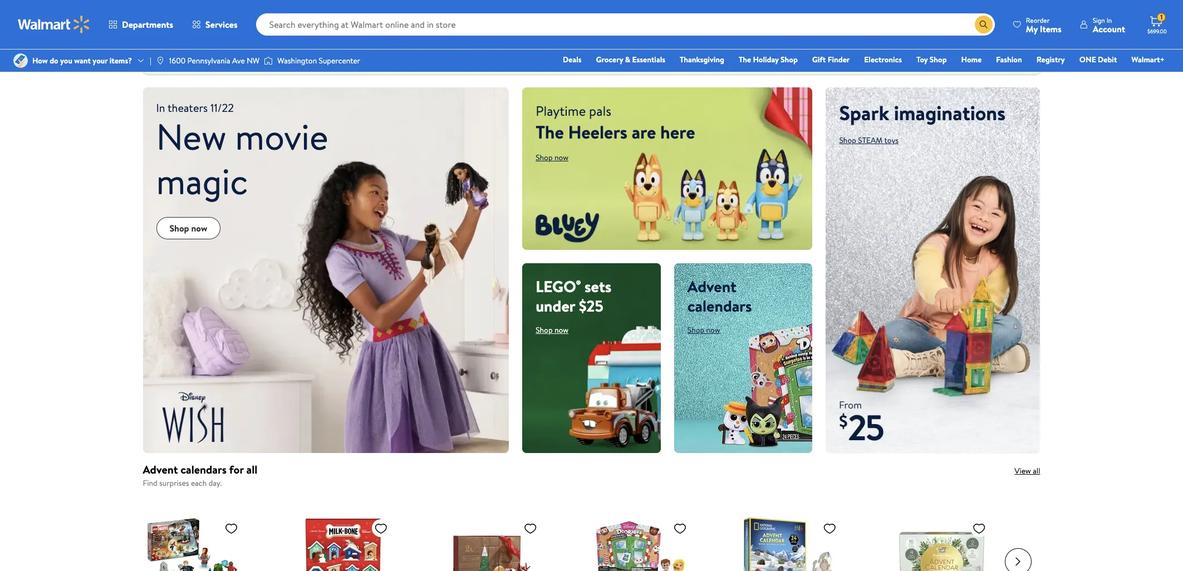 Task type: vqa. For each thing, say whether or not it's contained in the screenshot.
shop now link
yes



Task type: locate. For each thing, give the bounding box(es) containing it.
the inside 'link'
[[739, 54, 752, 65]]

 image right nw
[[264, 55, 273, 66]]

shop for spark imaginations
[[840, 135, 857, 146]]

calendars for advent calendars
[[688, 295, 753, 317]]

& for tires
[[678, 12, 683, 23]]

grocery
[[499, 12, 527, 23], [596, 54, 624, 65]]

sign
[[1094, 15, 1106, 25]]

imaginations
[[895, 99, 1006, 127]]

& inside grocery & essentials link
[[625, 54, 631, 65]]

electronics link
[[145, 0, 212, 23], [860, 53, 908, 66]]

all inside advent calendars for all find surprises each day.
[[247, 462, 258, 477]]

sets
[[585, 276, 612, 297]]

under
[[536, 295, 576, 317]]

 image for washington supercenter
[[264, 55, 273, 66]]

approved
[[646, 48, 682, 60]]

patio and garden link
[[981, 0, 1048, 23]]

Walmart Site-Wide search field
[[256, 13, 996, 36]]

debit
[[1099, 54, 1118, 65]]

0 vertical spatial electronics
[[160, 12, 197, 23]]

home link up nw
[[229, 0, 296, 23]]

shop now link for lego® sets under $25
[[536, 325, 569, 336]]

advent
[[688, 276, 737, 297], [143, 462, 178, 477]]

0 vertical spatial grocery
[[499, 12, 527, 23]]

shop for new movie magic
[[170, 222, 189, 234]]

& inside health & wellness link
[[758, 12, 763, 23]]

& left essentials
[[625, 54, 631, 65]]

1600 pennsylvania ave nw
[[169, 55, 260, 66]]

you're
[[604, 48, 628, 60]]

& left tires
[[678, 12, 683, 23]]

sign in to add to favorites list, national geographic  rock, mineral & fossil advent calendar for children age 6 to 12 years, unisex image
[[824, 522, 837, 536]]

sign in account
[[1094, 15, 1126, 35]]

fashion link down my
[[992, 53, 1028, 66]]

electronics up 1600
[[160, 12, 197, 23]]

1 horizontal spatial advent
[[688, 276, 737, 297]]

advent inside advent calendars for all find surprises each day.
[[143, 462, 178, 477]]

1 horizontal spatial electronics
[[865, 54, 903, 65]]

shop now down under
[[536, 325, 569, 336]]

the holiday shop
[[739, 54, 798, 65]]

0 horizontal spatial advent
[[143, 462, 178, 477]]

see
[[580, 48, 594, 60]]

1 horizontal spatial fashion
[[997, 54, 1023, 65]]

1 vertical spatial grocery
[[596, 54, 624, 65]]

home link
[[229, 0, 296, 23], [957, 53, 987, 66]]

fashion link
[[563, 0, 630, 23], [992, 53, 1028, 66]]

earn
[[439, 48, 457, 60]]

1 horizontal spatial grocery
[[596, 54, 624, 65]]

sign in to add to favorites list, christmas gift sets for women - 24 pcs set of advent calendar 2023, bath and body spa gift box for holiday image
[[524, 522, 538, 536]]

shop now
[[536, 152, 569, 163], [170, 222, 207, 234], [536, 325, 569, 336], [688, 325, 721, 336]]

steam
[[859, 135, 883, 146]]

shop
[[781, 54, 798, 65], [930, 54, 947, 65], [840, 135, 857, 146], [536, 152, 553, 163], [170, 222, 189, 234], [536, 325, 553, 336], [688, 325, 705, 336]]

fashion
[[584, 12, 609, 23], [997, 54, 1023, 65]]

risk.
[[740, 48, 755, 60]]

calendars
[[688, 295, 753, 317], [181, 462, 227, 477]]

 image
[[13, 53, 28, 68], [264, 55, 273, 66]]

lego® sets under $25
[[536, 276, 612, 317]]

1 vertical spatial electronics
[[865, 54, 903, 65]]

the for the holiday shop
[[739, 54, 752, 65]]

toys
[[422, 12, 437, 23]]

1 horizontal spatial  image
[[264, 55, 273, 66]]

ave
[[232, 55, 245, 66]]

patio and garden
[[986, 12, 1043, 23]]

1 horizontal spatial calendars
[[688, 295, 753, 317]]

shop inside 'link'
[[781, 54, 798, 65]]

1 horizontal spatial electronics link
[[860, 53, 908, 66]]

sign in to add to favorites list, fancy feast feastivities cat treats, cat complements and gourmet wet cat food, christmas snacks advent calendar, 24 ct box image
[[973, 522, 987, 536]]

credit
[[715, 48, 738, 60]]

0 vertical spatial fashion link
[[563, 0, 630, 23]]

|
[[150, 55, 151, 66]]

household essentials link
[[812, 0, 882, 23]]

0 vertical spatial fashion
[[584, 12, 609, 23]]

electronics left toy
[[865, 54, 903, 65]]

now down the heelers at top
[[555, 152, 569, 163]]

1 vertical spatial advent
[[143, 462, 178, 477]]

auto & tires
[[660, 12, 700, 23]]

1 vertical spatial fashion link
[[992, 53, 1028, 66]]

now down under
[[555, 325, 569, 336]]

lego®
[[536, 276, 581, 297]]

1 vertical spatial the
[[536, 120, 564, 144]]

one debit link
[[1075, 53, 1123, 66]]

1 vertical spatial electronics link
[[860, 53, 908, 66]]

electronics link left toy
[[860, 53, 908, 66]]

& for essentials
[[625, 54, 631, 65]]

want
[[74, 55, 91, 66]]

0 horizontal spatial grocery
[[499, 12, 527, 23]]

electronics link up 1600
[[145, 0, 212, 23]]

now for lego® sets under $25
[[555, 325, 569, 336]]

home down search icon
[[962, 54, 982, 65]]

washington
[[278, 55, 317, 66]]

new
[[156, 112, 227, 161]]

& for wellness
[[758, 12, 763, 23]]

earn 5% cash back on walmart.com. see if you're pre-approved with no credit risk.
[[439, 48, 755, 60]]

calendars inside advent calendars for all find surprises each day.
[[181, 462, 227, 477]]

0 horizontal spatial electronics
[[160, 12, 197, 23]]

national geographic  rock, mineral & fossil advent calendar for children age 6 to 12 years, unisex image
[[744, 518, 841, 572]]

garden
[[1019, 12, 1043, 23]]

now down the advent calendars
[[707, 325, 721, 336]]

fashion link up earn 5% cash back on walmart.com. see if you're pre-approved with no credit risk.
[[563, 0, 630, 23]]

0 vertical spatial the
[[739, 54, 752, 65]]

0 horizontal spatial the
[[536, 120, 564, 144]]

0 vertical spatial electronics link
[[145, 0, 212, 23]]

shop now down the magic
[[170, 222, 207, 234]]

Search search field
[[256, 13, 996, 36]]

advent inside the advent calendars
[[688, 276, 737, 297]]

patio
[[986, 12, 1003, 23]]

all right the view
[[1034, 465, 1041, 477]]

1 vertical spatial fashion
[[997, 54, 1023, 65]]

fashion up earn 5% cash back on walmart.com. see if you're pre-approved with no credit risk.
[[584, 12, 609, 23]]

1 horizontal spatial the
[[739, 54, 752, 65]]

with
[[684, 48, 701, 60]]

items
[[1041, 23, 1062, 35]]

& right health
[[758, 12, 763, 23]]

shop steam toys link
[[840, 135, 899, 146]]

& inside sports & outdoors link
[[339, 12, 344, 23]]

search icon image
[[980, 20, 989, 29]]

0 vertical spatial calendars
[[688, 295, 753, 317]]

capital one  earn 5% cash back on walmart.com. see if you're pre-approved with no credit risk. learn how element
[[764, 49, 798, 61]]

day.
[[209, 478, 222, 489]]

household essentials
[[812, 12, 882, 23]]

0 vertical spatial home
[[252, 12, 272, 23]]

walmart+
[[1132, 54, 1166, 65]]

finder
[[828, 54, 850, 65]]

home link down search icon
[[957, 53, 987, 66]]

sports & outdoors
[[315, 12, 376, 23]]

1 vertical spatial calendars
[[181, 462, 227, 477]]

and
[[1005, 12, 1017, 23]]

walmart.com.
[[524, 48, 578, 60]]

reorder
[[1027, 15, 1050, 25]]

on
[[512, 48, 522, 60]]

no
[[703, 48, 713, 60]]

auto & tires link
[[647, 0, 713, 23]]

0 horizontal spatial all
[[247, 462, 258, 477]]

$25
[[579, 295, 604, 317]]

the right credit
[[739, 54, 752, 65]]

shop now link down the magic
[[156, 217, 221, 239]]

sign in to add to favorites list, lego marvel avengers 2023 advent calendar 76267 holiday countdown playset with daily collectible surprises and 7 super hero minifigures such as doctor strange, captain america, spider-man and iron man image
[[225, 522, 238, 536]]

0 vertical spatial home link
[[229, 0, 296, 23]]

all right the for
[[247, 462, 258, 477]]

fashion left registry link
[[997, 54, 1023, 65]]

how
[[32, 55, 48, 66]]

how
[[784, 49, 798, 60]]

toy
[[917, 54, 928, 65]]

thanksgiving link
[[675, 53, 730, 66]]

walmart+ link
[[1127, 53, 1171, 66]]

fancy feast feastivities cat treats, cat complements and gourmet wet cat food, christmas snacks advent calendar, 24 ct box image
[[894, 518, 991, 572]]

lego marvel avengers 2023 advent calendar 76267 holiday countdown playset with daily collectible surprises and 7 super hero minifigures such as doctor strange, captain america, spider-man and iron man image
[[145, 518, 243, 572]]

1 horizontal spatial fashion link
[[992, 53, 1028, 66]]

the left the heelers at top
[[536, 120, 564, 144]]

departments button
[[99, 11, 183, 38]]

grocery for grocery
[[499, 12, 527, 23]]

0 horizontal spatial  image
[[13, 53, 28, 68]]

movie
[[235, 112, 329, 161]]

deals
[[563, 54, 582, 65]]

toy shop
[[917, 54, 947, 65]]

1 horizontal spatial home link
[[957, 53, 987, 66]]

the
[[739, 54, 752, 65], [536, 120, 564, 144]]

 image
[[156, 56, 165, 65]]

shop for advent calendars
[[688, 325, 705, 336]]

1 vertical spatial home
[[962, 54, 982, 65]]

& inside auto & tires link
[[678, 12, 683, 23]]

 image left how
[[13, 53, 28, 68]]

& for outdoors
[[339, 12, 344, 23]]

cash
[[473, 48, 490, 60]]

0 horizontal spatial calendars
[[181, 462, 227, 477]]

electronics
[[160, 12, 197, 23], [865, 54, 903, 65]]

now down the magic
[[191, 222, 207, 234]]

shop now down the advent calendars
[[688, 325, 721, 336]]

household
[[812, 12, 848, 23]]

baby link
[[897, 0, 964, 23]]

walmart image
[[18, 16, 90, 33]]

shop now link down the heelers at top
[[536, 152, 569, 163]]

outdoors
[[346, 12, 376, 23]]

wellness
[[765, 12, 793, 23]]

shop now link down under
[[536, 325, 569, 336]]

holiday
[[754, 54, 779, 65]]

home right 'services'
[[252, 12, 272, 23]]

shop now link down the advent calendars
[[688, 325, 721, 336]]

sign in to add to favorites list, milk-bone 12 days of woofmas advent calendar for dogs, 2.9 oz. box image
[[374, 522, 388, 536]]

& right "sports"
[[339, 12, 344, 23]]

shop now down the heelers at top
[[536, 152, 569, 163]]

0 vertical spatial advent
[[688, 276, 737, 297]]

advent calendars for all find surprises each day.
[[143, 462, 258, 489]]



Task type: describe. For each thing, give the bounding box(es) containing it.
gift
[[813, 54, 826, 65]]

surprises
[[159, 478, 189, 489]]

nw
[[247, 55, 260, 66]]

milk-bone 12 days of woofmas advent calendar for dogs, 2.9 oz. box image
[[295, 518, 392, 572]]

pennsylvania
[[187, 55, 230, 66]]

my
[[1027, 23, 1039, 35]]

shop now link for advent calendars
[[688, 325, 721, 336]]

shop now for advent calendars
[[688, 325, 721, 336]]

sports & outdoors link
[[312, 0, 379, 23]]

services button
[[183, 11, 247, 38]]

reorder my items
[[1027, 15, 1062, 35]]

magic
[[156, 156, 248, 206]]

1 horizontal spatial all
[[1034, 465, 1041, 477]]

grocery link
[[479, 0, 546, 23]]

disney doorables countdown to christmas advent calendar, kids toys for ages 5 up image
[[594, 518, 692, 572]]

view
[[1015, 465, 1032, 477]]

view all
[[1015, 465, 1041, 477]]

christmas gift sets for women - 24 pcs set of advent calendar 2023, bath and body spa gift box for holiday image
[[445, 518, 542, 572]]

spark imaginations
[[840, 99, 1006, 127]]

0 horizontal spatial fashion link
[[563, 0, 630, 23]]

shop steam toys
[[840, 135, 899, 146]]

advent calendars
[[688, 276, 753, 317]]

find
[[143, 478, 158, 489]]

next slide for advent calendars for all list image
[[1005, 549, 1032, 572]]

baby
[[922, 12, 939, 23]]

shop now for new movie magic
[[170, 222, 207, 234]]

one debit
[[1080, 54, 1118, 65]]

essentials
[[850, 12, 882, 23]]

advent for advent calendars
[[688, 276, 737, 297]]

toys link
[[396, 0, 463, 23]]

registry link
[[1032, 53, 1071, 66]]

shop now link for new movie magic
[[156, 217, 221, 239]]

advent for advent calendars for all find surprises each day.
[[143, 462, 178, 477]]

tires
[[685, 12, 700, 23]]

services
[[206, 18, 238, 31]]

the heelers are here
[[536, 120, 696, 144]]

5%
[[459, 48, 470, 60]]

new movie magic
[[156, 112, 329, 206]]

spark
[[840, 99, 890, 127]]

0 horizontal spatial home
[[252, 12, 272, 23]]

1 $699.00
[[1148, 12, 1168, 35]]

each
[[191, 478, 207, 489]]

if
[[596, 48, 602, 60]]

are
[[632, 120, 657, 144]]

now for the heelers are here
[[555, 152, 569, 163]]

1 vertical spatial home link
[[957, 53, 987, 66]]

1 horizontal spatial home
[[962, 54, 982, 65]]

 image for how do you want your items?
[[13, 53, 28, 68]]

in
[[1107, 15, 1113, 25]]

1
[[1161, 12, 1164, 22]]

gift finder link
[[808, 53, 855, 66]]

your
[[93, 55, 108, 66]]

toys
[[885, 135, 899, 146]]

$699.00
[[1148, 27, 1168, 35]]

auto
[[660, 12, 676, 23]]

how do you want your items?
[[32, 55, 132, 66]]

grocery & essentials
[[596, 54, 666, 65]]

sports
[[315, 12, 337, 23]]

0 horizontal spatial electronics link
[[145, 0, 212, 23]]

sign in to add to favorites list, disney doorables countdown to christmas advent calendar, kids toys for ages 5 up image
[[674, 522, 687, 536]]

0 horizontal spatial fashion
[[584, 12, 609, 23]]

capitalone image
[[385, 41, 431, 69]]

shop for the heelers are here
[[536, 152, 553, 163]]

washington supercenter
[[278, 55, 361, 66]]

health & wellness
[[734, 12, 793, 23]]

heelers
[[569, 120, 628, 144]]

shop now for the heelers are here
[[536, 152, 569, 163]]

calendars for advent calendars for all find surprises each day.
[[181, 462, 227, 477]]

the holiday shop link
[[734, 53, 803, 66]]

grocery for grocery & essentials
[[596, 54, 624, 65]]

back
[[492, 48, 510, 60]]

essentials
[[633, 54, 666, 65]]

deals link
[[558, 53, 587, 66]]

0 horizontal spatial home link
[[229, 0, 296, 23]]

here
[[661, 120, 696, 144]]

now for advent calendars
[[707, 325, 721, 336]]

shop for lego® sets under $25
[[536, 325, 553, 336]]

the for the heelers are here
[[536, 120, 564, 144]]

one
[[1080, 54, 1097, 65]]

learn how
[[764, 49, 798, 60]]

for
[[229, 462, 244, 477]]

shop now link for the heelers are here
[[536, 152, 569, 163]]

grocery & essentials link
[[591, 53, 671, 66]]

learn
[[764, 49, 783, 60]]

now for new movie magic
[[191, 222, 207, 234]]

health
[[734, 12, 756, 23]]

shop now for lego® sets under $25
[[536, 325, 569, 336]]

departments
[[122, 18, 173, 31]]

registry
[[1037, 54, 1066, 65]]

supercenter
[[319, 55, 361, 66]]

pre-
[[630, 48, 646, 60]]



